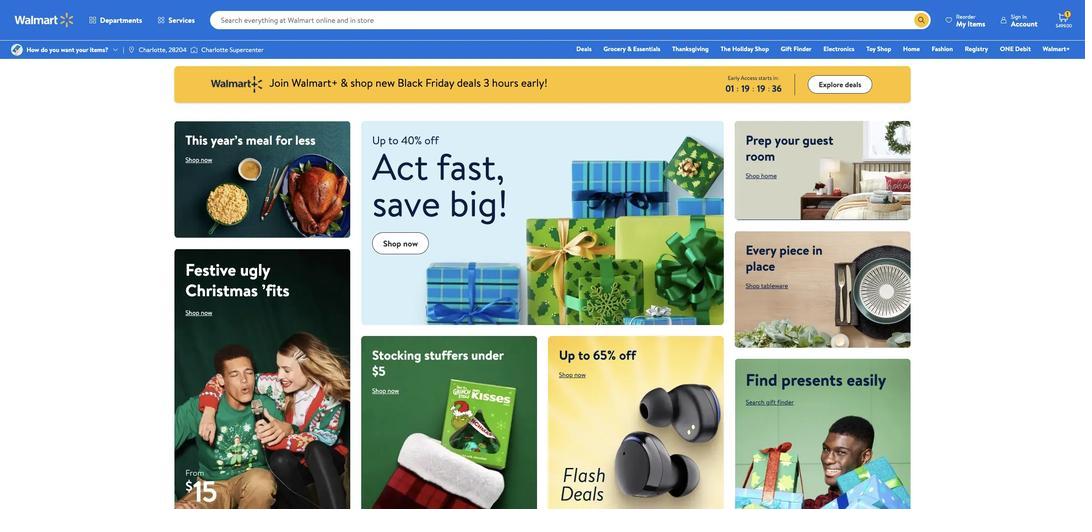 Task type: describe. For each thing, give the bounding box(es) containing it.
now for stocking stuffers under $5
[[388, 386, 399, 396]]

for
[[276, 131, 292, 149]]

65%
[[594, 346, 617, 364]]

thanksgiving link
[[669, 44, 713, 54]]

find
[[746, 369, 778, 391]]

account
[[1012, 19, 1038, 29]]

piece
[[780, 241, 810, 259]]

now for up to 65% off
[[575, 370, 586, 380]]

under
[[472, 346, 504, 364]]

debit
[[1016, 44, 1032, 53]]

shop for this year's meal for less
[[186, 155, 199, 165]]

shop home
[[746, 171, 777, 181]]

now for this year's meal for less
[[201, 155, 212, 165]]

the holiday shop link
[[717, 44, 774, 54]]

early
[[728, 74, 740, 82]]

0 horizontal spatial deals
[[457, 75, 481, 90]]

1 19 from the left
[[742, 82, 750, 94]]

shop tableware
[[746, 281, 789, 290]]

big!
[[450, 178, 509, 229]]

 image for charlotte, 28204
[[128, 46, 135, 53]]

walmart image
[[15, 13, 74, 27]]

toy shop link
[[863, 44, 896, 54]]

this
[[186, 131, 208, 149]]

deals inside button
[[846, 79, 862, 89]]

grocery
[[604, 44, 626, 53]]

guest
[[803, 131, 834, 149]]

shop now for up to 65% off
[[559, 370, 586, 380]]

your inside "prep your guest room"
[[775, 131, 800, 149]]

shop for act fast, save big!
[[383, 238, 402, 249]]

in
[[813, 241, 823, 259]]

year's
[[211, 131, 243, 149]]

early access starts in: 01 : 19 : 19 : 36
[[726, 74, 782, 94]]

every
[[746, 241, 777, 259]]

toy
[[867, 44, 876, 53]]

0 horizontal spatial walmart+
[[292, 75, 338, 90]]

reorder
[[957, 13, 976, 20]]

shop for festive ugly christmas 'fits
[[186, 308, 199, 318]]

festive ugly christmas 'fits
[[186, 259, 290, 302]]

search icon image
[[919, 16, 926, 24]]

fast,
[[437, 141, 505, 192]]

home link
[[900, 44, 925, 54]]

home
[[904, 44, 921, 53]]

shop for every piece in place
[[746, 281, 760, 290]]

items
[[968, 19, 986, 29]]

in
[[1023, 13, 1028, 20]]

departments button
[[81, 9, 150, 31]]

toy shop
[[867, 44, 892, 53]]

shop now link for this year's meal for less
[[186, 155, 212, 165]]

$499.00
[[1057, 22, 1073, 29]]

sign
[[1012, 13, 1022, 20]]

shop now for this year's meal for less
[[186, 155, 212, 165]]

1
[[1067, 10, 1069, 18]]

departments
[[100, 15, 142, 25]]

shop now for festive ugly christmas 'fits
[[186, 308, 212, 318]]

prep your guest room
[[746, 131, 834, 165]]

presents
[[782, 369, 843, 391]]

want
[[61, 45, 74, 54]]

up
[[559, 346, 576, 364]]

find presents easily
[[746, 369, 887, 391]]

'fits
[[262, 279, 290, 302]]

the holiday shop
[[721, 44, 770, 53]]

gift finder link
[[777, 44, 816, 54]]

to
[[579, 346, 591, 364]]

deals link
[[573, 44, 596, 54]]

electronics link
[[820, 44, 859, 54]]

stuffers
[[425, 346, 469, 364]]

the
[[721, 44, 731, 53]]

every piece in place
[[746, 241, 823, 275]]

up to 65% off
[[559, 346, 637, 364]]

sign in account
[[1012, 13, 1038, 29]]

thanksgiving
[[673, 44, 709, 53]]

holiday
[[733, 44, 754, 53]]

shop now link for up to 65% off
[[559, 370, 586, 380]]

finder
[[794, 44, 812, 53]]

access
[[741, 74, 758, 82]]

new
[[376, 75, 395, 90]]

shop now link for festive ugly christmas 'fits
[[186, 308, 212, 318]]

3 : from the left
[[769, 83, 771, 93]]

save
[[372, 178, 441, 229]]

2 : from the left
[[753, 83, 755, 93]]

room
[[746, 147, 776, 165]]

shop now link for stocking stuffers under $5
[[372, 386, 399, 396]]

explore
[[820, 79, 844, 89]]

home
[[762, 171, 777, 181]]

shop now link for act fast, save big!
[[372, 233, 429, 255]]

shop home link
[[746, 171, 777, 181]]

christmas
[[186, 279, 258, 302]]



Task type: locate. For each thing, give the bounding box(es) containing it.
now
[[201, 155, 212, 165], [404, 238, 418, 249], [201, 308, 212, 318], [575, 370, 586, 380], [388, 386, 399, 396]]

easily
[[847, 369, 887, 391]]

shop now link down save
[[372, 233, 429, 255]]

1 $499.00
[[1057, 10, 1073, 29]]

shop down the up
[[559, 370, 573, 380]]

act
[[372, 141, 429, 192]]

registry
[[966, 44, 989, 53]]

2 19 from the left
[[758, 82, 766, 94]]

meal
[[246, 131, 273, 149]]

shop now
[[186, 155, 212, 165], [383, 238, 418, 249], [186, 308, 212, 318], [559, 370, 586, 380], [372, 386, 399, 396]]

3
[[484, 75, 490, 90]]

shop now link down the this
[[186, 155, 212, 165]]

1 horizontal spatial :
[[753, 83, 755, 93]]

festive
[[186, 259, 236, 282]]

shop now link
[[186, 155, 212, 165], [372, 233, 429, 255], [186, 308, 212, 318], [559, 370, 586, 380], [372, 386, 399, 396]]

now inside 'link'
[[404, 238, 418, 249]]

 image
[[11, 44, 23, 56]]

shop now inside shop now 'link'
[[383, 238, 418, 249]]

Search search field
[[210, 11, 931, 29]]

electronics
[[824, 44, 855, 53]]

0 vertical spatial &
[[628, 44, 632, 53]]

walmart+ down $499.00
[[1044, 44, 1071, 53]]

one
[[1001, 44, 1015, 53]]

now down stocking
[[388, 386, 399, 396]]

2 horizontal spatial :
[[769, 83, 771, 93]]

shop down save
[[383, 238, 402, 249]]

walmart plus logo image
[[211, 76, 262, 93]]

one debit
[[1001, 44, 1032, 53]]

explore deals button
[[809, 75, 873, 94]]

shop right holiday
[[756, 44, 770, 53]]

shop now link down christmas
[[186, 308, 212, 318]]

join
[[270, 75, 289, 90]]

now down save
[[404, 238, 418, 249]]

gift
[[767, 398, 776, 407]]

0 horizontal spatial  image
[[128, 46, 135, 53]]

shop
[[756, 44, 770, 53], [878, 44, 892, 53], [186, 155, 199, 165], [746, 171, 760, 181], [383, 238, 402, 249], [746, 281, 760, 290], [186, 308, 199, 318], [559, 370, 573, 380], [372, 386, 386, 396]]

search gift finder link
[[746, 398, 795, 407]]

stocking
[[372, 346, 422, 364]]

19 down the starts
[[758, 82, 766, 94]]

now for festive ugly christmas 'fits
[[201, 308, 212, 318]]

0 vertical spatial walmart+
[[1044, 44, 1071, 53]]

shop right toy
[[878, 44, 892, 53]]

shop now link down $5
[[372, 386, 399, 396]]

grocery & essentials link
[[600, 44, 665, 54]]

shop now down save
[[383, 238, 418, 249]]

shop now link down the up
[[559, 370, 586, 380]]

your
[[76, 45, 88, 54], [775, 131, 800, 149]]

shop for prep your guest room
[[746, 171, 760, 181]]

 image right '|'
[[128, 46, 135, 53]]

walmart+
[[1044, 44, 1071, 53], [292, 75, 338, 90]]

Walmart Site-Wide search field
[[210, 11, 931, 29]]

walmart+ right join
[[292, 75, 338, 90]]

explore deals
[[820, 79, 862, 89]]

19 down access
[[742, 82, 750, 94]]

now down "to"
[[575, 370, 586, 380]]

& left the shop
[[341, 75, 348, 90]]

deals right explore
[[846, 79, 862, 89]]

shop now down $5
[[372, 386, 399, 396]]

my
[[957, 19, 967, 29]]

fashion
[[933, 44, 954, 53]]

charlotte
[[201, 45, 228, 54]]

black
[[398, 75, 423, 90]]

reorder my items
[[957, 13, 986, 29]]

this year's meal for less
[[186, 131, 316, 149]]

shop down place
[[746, 281, 760, 290]]

early!
[[521, 75, 548, 90]]

shop left home
[[746, 171, 760, 181]]

now down the this
[[201, 155, 212, 165]]

|
[[123, 45, 124, 54]]

gift
[[781, 44, 793, 53]]

prep
[[746, 131, 772, 149]]

act fast, save big!
[[372, 141, 509, 229]]

services
[[169, 15, 195, 25]]

shop now down the up
[[559, 370, 586, 380]]

deals left 3
[[457, 75, 481, 90]]

1 horizontal spatial your
[[775, 131, 800, 149]]

search gift finder
[[746, 398, 795, 407]]

shop down $5
[[372, 386, 386, 396]]

finder
[[778, 398, 795, 407]]

 image for charlotte supercenter
[[191, 45, 198, 54]]

charlotte supercenter
[[201, 45, 264, 54]]

one debit link
[[997, 44, 1036, 54]]

shop for up to 65% off
[[559, 370, 573, 380]]

0 horizontal spatial your
[[76, 45, 88, 54]]

shop for stocking stuffers under $5
[[372, 386, 386, 396]]

friday
[[426, 75, 455, 90]]

shop inside 'link'
[[383, 238, 402, 249]]

do
[[41, 45, 48, 54]]

& right grocery
[[628, 44, 632, 53]]

1 vertical spatial walmart+
[[292, 75, 338, 90]]

shop now down the this
[[186, 155, 212, 165]]

your right want
[[76, 45, 88, 54]]

1 horizontal spatial  image
[[191, 45, 198, 54]]

grocery & essentials
[[604, 44, 661, 53]]

 image
[[191, 45, 198, 54], [128, 46, 135, 53]]

how do you want your items?
[[27, 45, 108, 54]]

shop now for stocking stuffers under $5
[[372, 386, 399, 396]]

1 horizontal spatial 19
[[758, 82, 766, 94]]

shop now down christmas
[[186, 308, 212, 318]]

place
[[746, 257, 776, 275]]

1 horizontal spatial deals
[[846, 79, 862, 89]]

off
[[620, 346, 637, 364]]

 image right 28204
[[191, 45, 198, 54]]

shop now for act fast, save big!
[[383, 238, 418, 249]]

ugly
[[240, 259, 270, 282]]

shop tableware link
[[746, 281, 789, 290]]

1 horizontal spatial &
[[628, 44, 632, 53]]

search
[[746, 398, 765, 407]]

: down access
[[753, 83, 755, 93]]

you
[[49, 45, 59, 54]]

stocking stuffers under $5
[[372, 346, 504, 380]]

0 horizontal spatial 19
[[742, 82, 750, 94]]

28204
[[169, 45, 187, 54]]

services button
[[150, 9, 203, 31]]

less
[[295, 131, 316, 149]]

1 vertical spatial &
[[341, 75, 348, 90]]

0 horizontal spatial :
[[737, 83, 739, 93]]

1 : from the left
[[737, 83, 739, 93]]

0 horizontal spatial &
[[341, 75, 348, 90]]

0 vertical spatial your
[[76, 45, 88, 54]]

1 horizontal spatial walmart+
[[1044, 44, 1071, 53]]

1 vertical spatial your
[[775, 131, 800, 149]]

gift finder
[[781, 44, 812, 53]]

join walmart+ & shop new black friday deals 3 hours early!
[[270, 75, 548, 90]]

shop down the this
[[186, 155, 199, 165]]

now for act fast, save big!
[[404, 238, 418, 249]]

&
[[628, 44, 632, 53], [341, 75, 348, 90]]

:
[[737, 83, 739, 93], [753, 83, 755, 93], [769, 83, 771, 93]]

: right 01
[[737, 83, 739, 93]]

your right prep at the top right of page
[[775, 131, 800, 149]]

shop down christmas
[[186, 308, 199, 318]]

fashion link
[[928, 44, 958, 54]]

hours
[[492, 75, 519, 90]]

in:
[[774, 74, 779, 82]]

: left 36
[[769, 83, 771, 93]]

now down christmas
[[201, 308, 212, 318]]

$5
[[372, 362, 386, 380]]



Task type: vqa. For each thing, say whether or not it's contained in the screenshot.
Now $39.99 $49.99 ROYAL MATRIX Women's Packable Puffer Jacket Lightweight Puffer Jacket Winter Warm Puffer Jacket with Detachable Hood (Navy, M) the Reduced
no



